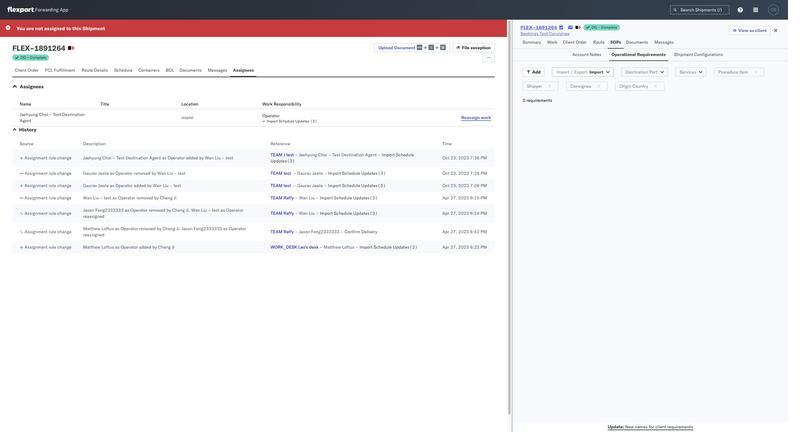 Task type: describe. For each thing, give the bounding box(es) containing it.
forwarding app link
[[7, 7, 68, 13]]

assignment rule change for jason feng2333333 as operator removed by cheng ji. wan liu - test as operator reassigned
[[25, 211, 71, 216]]

account notes button
[[570, 49, 606, 61]]

upload document
[[379, 45, 416, 50]]

fulfillment
[[54, 67, 75, 73]]

flex
[[12, 43, 30, 53]]

as inside button
[[750, 28, 754, 33]]

added for wan
[[134, 183, 146, 188]]

27, for apr 27, 2023 9:14 pm
[[451, 211, 457, 216]]

miami
[[182, 115, 193, 120]]

shipper button
[[523, 82, 559, 91]]

containers button
[[136, 65, 164, 77]]

import schedule updates(3)
[[271, 152, 414, 164]]

updates(3) for oct 23, 2023 7:28 pm
[[362, 171, 386, 176]]

0 vertical spatial client order
[[563, 39, 587, 45]]

procedure item button
[[714, 67, 765, 77]]

assignment for matthew loftus as operator removed by cheng ji. jason feng2333333 as operator reassigned
[[25, 229, 48, 235]]

jason inside jason feng2333333 as operator removed by cheng ji. wan liu - test as operator reassigned
[[83, 208, 94, 213]]

8:22
[[470, 245, 480, 250]]

source
[[20, 141, 33, 147]]

history
[[19, 127, 36, 133]]

team raffy - jason feng2333333 - confirm delivery
[[271, 229, 377, 235]]

fcl fulfillment button
[[43, 65, 79, 77]]

removed for loftus
[[139, 226, 156, 232]]

rule for gaurav jawla as operator added by wan liu - test
[[49, 183, 56, 188]]

route button
[[591, 37, 608, 49]]

delivery
[[362, 229, 377, 235]]

apr for apr 27, 2023 9:14 pm
[[443, 211, 450, 216]]

destination inside button
[[626, 69, 649, 75]]

destination port
[[626, 69, 658, 75]]

0
[[523, 98, 526, 103]]

shipment inside shipment configurations button
[[675, 52, 693, 57]]

summary button
[[521, 37, 545, 49]]

by for matthew loftus as operator removed by cheng ji. jason feng2333333 as operator reassigned
[[157, 226, 162, 232]]

feng2333333 inside jason feng2333333 as operator removed by cheng ji. wan liu - test as operator reassigned
[[95, 208, 124, 213]]

team for gaurav jawla as operator removed by wan liu - test
[[271, 171, 283, 176]]

update: new names for client requirements
[[608, 424, 694, 430]]

1 vertical spatial assignees
[[20, 83, 44, 90]]

/
[[571, 69, 573, 75]]

new
[[625, 424, 634, 430]]

sops button
[[608, 37, 624, 49]]

change for jason feng2333333 as operator removed by cheng ji. wan liu - test as operator reassigned
[[57, 211, 71, 216]]

0 horizontal spatial client order
[[15, 67, 39, 73]]

import schedule updates                (3)
[[267, 119, 317, 124]]

0 horizontal spatial documents button
[[177, 65, 206, 77]]

os
[[771, 7, 777, 12]]

app
[[60, 7, 68, 13]]

2 horizontal spatial feng2333333
[[311, 229, 340, 235]]

removed for feng2333333
[[149, 208, 165, 213]]

2023 for 8:42
[[458, 229, 469, 235]]

raffy for operator
[[284, 229, 294, 235]]

rule for gaurav jawla as operator removed by wan liu - test
[[49, 171, 56, 176]]

1 horizontal spatial complete
[[601, 25, 618, 30]]

added for cheng
[[139, 245, 151, 250]]

flex-1891264
[[521, 24, 557, 30]]

apr 27, 2023 8:22 pm
[[443, 245, 487, 250]]

oct 23, 2023 7:36 pm
[[443, 155, 487, 161]]

0 horizontal spatial documents
[[180, 67, 202, 73]]

matthew for matthew loftus as operator added by cheng ji
[[83, 245, 100, 250]]

for
[[649, 424, 655, 430]]

27, for apr 27, 2023 8:22 pm
[[451, 245, 457, 250]]

2023 for 9:14
[[458, 211, 469, 216]]

team test - gaurav jawla - import schedule updates(3) for oct 23, 2023 7:28 pm
[[271, 171, 386, 176]]

agent for jaehyung choi - test destination agent
[[20, 118, 31, 124]]

assignment for matthew loftus as operator added by cheng ji
[[25, 245, 48, 250]]

shipper
[[527, 83, 542, 89]]

bookings
[[521, 31, 539, 36]]

import inside button
[[267, 119, 278, 124]]

file
[[462, 45, 470, 51]]

history button
[[19, 127, 36, 133]]

23, for oct 23, 2023 7:28 pm
[[451, 171, 457, 176]]

0 horizontal spatial client order button
[[12, 65, 43, 77]]

cheng for matthew loftus as operator added by cheng ji
[[158, 245, 171, 250]]

add button
[[523, 67, 545, 77]]

cheng for jason feng2333333 as operator removed by cheng ji. wan liu - test as operator reassigned
[[172, 208, 185, 213]]

requirements
[[637, 52, 666, 57]]

upload document button
[[374, 43, 450, 52]]

details
[[94, 67, 108, 73]]

team j test - jaehyung choi - test destination agent -
[[271, 152, 381, 158]]

- inside jaehyung choi - test destination agent
[[49, 112, 52, 117]]

ji. for jason
[[176, 226, 181, 232]]

name
[[20, 101, 31, 107]]

updates(3) for apr 27, 2023 9:15 pm
[[353, 195, 378, 201]]

ji. for wan
[[186, 208, 190, 213]]

2023 for 9:15
[[458, 195, 469, 201]]

change for matthew loftus as operator removed by cheng ji. jason feng2333333 as operator reassigned
[[57, 229, 71, 235]]

jason inside matthew loftus as operator removed by cheng ji. jason feng2333333 as operator reassigned
[[182, 226, 193, 232]]

1 vertical spatial dg - complete
[[21, 55, 46, 60]]

to
[[66, 25, 71, 31]]

team for jason feng2333333 as operator removed by cheng ji. wan liu - test as operator reassigned
[[271, 211, 283, 216]]

notes
[[590, 52, 602, 57]]

route for route
[[594, 39, 605, 45]]

team for gaurav jawla as operator added by wan liu - test
[[271, 183, 283, 188]]

by for jason feng2333333 as operator removed by cheng ji. wan liu - test as operator reassigned
[[167, 208, 171, 213]]

1 horizontal spatial order
[[576, 39, 587, 45]]

reassigned inside matthew loftus as operator removed by cheng ji. jason feng2333333 as operator reassigned
[[83, 232, 104, 238]]

consignee button
[[567, 82, 608, 91]]

7:06
[[470, 183, 480, 188]]

bookings test consignee link
[[521, 30, 570, 37]]

by for matthew loftus as operator added by cheng ji
[[152, 245, 157, 250]]

2023 for 8:22
[[458, 245, 469, 250]]

os button
[[767, 3, 781, 17]]

assigned
[[44, 25, 65, 31]]

8:42
[[470, 229, 480, 235]]

0 horizontal spatial consignee
[[549, 31, 570, 36]]

test inside jaehyung choi - test destination agent
[[53, 112, 61, 117]]

client inside button
[[756, 28, 767, 33]]

1 vertical spatial client
[[656, 424, 667, 430]]

wan inside jason feng2333333 as operator removed by cheng ji. wan liu - test as operator reassigned
[[191, 208, 200, 213]]

configurations
[[695, 52, 723, 57]]

team for wan liu - test as operator removed by cheng ji
[[271, 195, 283, 201]]

jason feng2333333 as operator removed by cheng ji. wan liu - test as operator reassigned
[[83, 208, 244, 219]]

you
[[17, 25, 25, 31]]

2 horizontal spatial agent
[[365, 152, 377, 158]]

0 horizontal spatial client
[[15, 67, 26, 73]]

exception
[[471, 45, 491, 51]]

1 vertical spatial order
[[28, 67, 39, 73]]

pm for oct 23, 2023 7:28 pm
[[481, 171, 487, 176]]

work button
[[545, 37, 561, 49]]

removed down the gaurav jawla as operator added by wan liu - test
[[136, 195, 153, 201]]

desk
[[309, 245, 319, 250]]

removed for jawla
[[134, 171, 151, 176]]

work responsibility
[[262, 101, 301, 107]]

2023 for 7:06
[[459, 183, 469, 188]]

team raffy - wan liu - import schedule updates(3) for apr 27, 2023 9:14 pm
[[271, 211, 378, 216]]

0 vertical spatial messages button
[[652, 37, 678, 49]]

0 vertical spatial added
[[186, 155, 198, 161]]

leo's
[[298, 245, 308, 250]]

0 vertical spatial dg
[[592, 25, 597, 30]]

reassign work button
[[458, 113, 495, 122]]

agent for jaehyung choi - test destination agent as operator added by wan liu - test
[[149, 155, 161, 161]]

time
[[443, 141, 452, 147]]

route details
[[82, 67, 108, 73]]

choi for jaehyung choi - test destination agent
[[39, 112, 48, 117]]

shipment configurations button
[[672, 49, 729, 61]]

team test - gaurav jawla - import schedule updates(3) for oct 23, 2023 7:06 pm
[[271, 183, 386, 188]]

updates
[[295, 119, 309, 124]]

pm for apr 27, 2023 8:42 pm
[[481, 229, 487, 235]]

flex-1891264 link
[[521, 24, 557, 30]]

bol button
[[164, 65, 177, 77]]

change for gaurav jawla as operator added by wan liu - test
[[57, 183, 71, 188]]

23, for oct 23, 2023 7:36 pm
[[451, 155, 457, 161]]

services button
[[676, 67, 707, 77]]

add
[[533, 69, 541, 75]]

port
[[650, 69, 658, 75]]

assignment rule change for wan liu - test as operator removed by cheng ji
[[25, 195, 71, 201]]

7:28
[[470, 171, 480, 176]]

route for route details
[[82, 67, 93, 73]]

0 vertical spatial 1891264
[[536, 24, 557, 30]]

destination inside jaehyung choi - test destination agent
[[62, 112, 85, 117]]

1 vertical spatial 1891264
[[34, 43, 65, 53]]

assignment rule change for gaurav jawla as operator removed by wan liu - test
[[25, 171, 71, 176]]

work for work responsibility
[[262, 101, 273, 107]]

choi for jaehyung choi - test destination agent as operator added by wan liu - test
[[102, 155, 111, 161]]

reassign
[[462, 115, 480, 120]]

by for gaurav jawla as operator removed by wan liu - test
[[152, 171, 156, 176]]

this
[[72, 25, 81, 31]]

flexport. image
[[7, 7, 35, 13]]

- inside jason feng2333333 as operator removed by cheng ji. wan liu - test as operator reassigned
[[208, 208, 211, 213]]

account
[[573, 52, 589, 57]]

origin country
[[620, 83, 648, 89]]

apr 27, 2023 9:15 pm
[[443, 195, 487, 201]]

procedure
[[719, 69, 739, 75]]

work
[[481, 115, 491, 120]]

description
[[83, 141, 106, 147]]



Task type: vqa. For each thing, say whether or not it's contained in the screenshot.
when
no



Task type: locate. For each thing, give the bounding box(es) containing it.
1 horizontal spatial shipment
[[675, 52, 693, 57]]

bookings test consignee
[[521, 31, 570, 36]]

cheng down matthew loftus as operator removed by cheng ji. jason feng2333333 as operator reassigned
[[158, 245, 171, 250]]

by inside matthew loftus as operator removed by cheng ji. jason feng2333333 as operator reassigned
[[157, 226, 162, 232]]

jaehyung inside jaehyung choi - test destination agent
[[20, 112, 38, 117]]

1 team raffy - wan liu - import schedule updates(3) from the top
[[271, 195, 378, 201]]

jaehyung for jaehyung choi - test destination agent
[[20, 112, 38, 117]]

27, up apr 27, 2023 8:22 pm
[[451, 229, 457, 235]]

client order up account
[[563, 39, 587, 45]]

2023 left 9:14
[[458, 211, 469, 216]]

0 horizontal spatial jaehyung
[[20, 112, 38, 117]]

file exception button
[[453, 43, 495, 52], [453, 43, 495, 52]]

7 2023 from the top
[[458, 245, 469, 250]]

0 horizontal spatial dg - complete
[[21, 55, 46, 60]]

raffy
[[284, 195, 294, 201], [284, 211, 294, 216], [284, 229, 294, 235]]

3 assignment rule change from the top
[[25, 183, 71, 188]]

0 vertical spatial oct
[[443, 155, 450, 161]]

update:
[[608, 424, 624, 430]]

oct for oct 23, 2023 7:28 pm
[[443, 171, 450, 176]]

1 horizontal spatial documents button
[[624, 37, 652, 49]]

1 horizontal spatial choi
[[102, 155, 111, 161]]

2 23, from the top
[[451, 171, 457, 176]]

oct up apr 27, 2023 9:15 pm
[[443, 183, 450, 188]]

location
[[182, 101, 198, 107]]

0 horizontal spatial agent
[[20, 118, 31, 124]]

1 horizontal spatial assignees button
[[231, 65, 257, 77]]

1 horizontal spatial client
[[756, 28, 767, 33]]

origin country button
[[616, 82, 665, 91]]

assignment rule change for matthew loftus as operator removed by cheng ji. jason feng2333333 as operator reassigned
[[25, 229, 71, 235]]

destination port button
[[622, 67, 668, 77]]

0 vertical spatial assignees button
[[231, 65, 257, 77]]

documents button right bol
[[177, 65, 206, 77]]

2023 for 7:36
[[459, 155, 469, 161]]

1 27, from the top
[[451, 195, 457, 201]]

agent
[[20, 118, 31, 124], [365, 152, 377, 158], [149, 155, 161, 161]]

item
[[740, 69, 748, 75]]

0 horizontal spatial shipment
[[82, 25, 105, 31]]

4 assignment rule change from the top
[[25, 195, 71, 201]]

route up notes
[[594, 39, 605, 45]]

ji. inside jason feng2333333 as operator removed by cheng ji. wan liu - test as operator reassigned
[[186, 208, 190, 213]]

2 vertical spatial 23,
[[451, 183, 457, 188]]

0 horizontal spatial requirements
[[527, 98, 553, 103]]

rule for jaehyung choi - test destination agent as operator added by wan liu - test
[[49, 155, 56, 161]]

containers
[[138, 67, 160, 73]]

reassign work
[[462, 115, 491, 120]]

as
[[750, 28, 754, 33], [162, 155, 167, 161], [110, 171, 114, 176], [110, 183, 114, 188], [112, 195, 117, 201], [125, 208, 129, 213], [221, 208, 225, 213], [115, 226, 120, 232], [223, 226, 228, 232], [115, 245, 120, 250]]

2023 left 7:36
[[459, 155, 469, 161]]

23, up apr 27, 2023 9:15 pm
[[451, 183, 457, 188]]

1 raffy from the top
[[284, 195, 294, 201]]

jaehyung choi - test destination agent as operator added by wan liu - test
[[83, 155, 233, 161]]

forwarding
[[35, 7, 59, 13]]

import schedule updates                (3) button
[[262, 119, 450, 124]]

matthew for matthew loftus as operator removed by cheng ji. jason feng2333333 as operator reassigned
[[83, 226, 100, 232]]

4 2023 from the top
[[458, 195, 469, 201]]

2 27, from the top
[[451, 211, 457, 216]]

cheng up matthew loftus as operator removed by cheng ji. jason feng2333333 as operator reassigned
[[172, 208, 185, 213]]

removed inside matthew loftus as operator removed by cheng ji. jason feng2333333 as operator reassigned
[[139, 226, 156, 232]]

7 assignment from the top
[[25, 245, 48, 250]]

client
[[563, 39, 575, 45], [15, 67, 26, 73]]

requirements right for
[[668, 424, 694, 430]]

7 assignment rule change from the top
[[25, 245, 71, 250]]

jaehyung down description
[[83, 155, 101, 161]]

assignment rule change for jaehyung choi - test destination agent as operator added by wan liu - test
[[25, 155, 71, 161]]

client order button left fcl
[[12, 65, 43, 77]]

forwarding app
[[35, 7, 68, 13]]

cheng inside matthew loftus as operator removed by cheng ji. jason feng2333333 as operator reassigned
[[163, 226, 175, 232]]

requirements
[[527, 98, 553, 103], [668, 424, 694, 430]]

6 rule from the top
[[49, 229, 56, 235]]

liu
[[215, 155, 221, 161], [167, 171, 173, 176], [163, 183, 169, 188], [93, 195, 99, 201], [309, 195, 315, 201], [201, 208, 207, 213], [309, 211, 315, 216]]

dg - complete down flex - 1891264
[[21, 55, 46, 60]]

documents button up "operational requirements"
[[624, 37, 652, 49]]

operational
[[612, 52, 636, 57]]

2 horizontal spatial jaehyung
[[299, 152, 317, 158]]

schedule inside "button"
[[114, 67, 133, 73]]

7:36
[[470, 155, 480, 161]]

by
[[199, 155, 204, 161], [152, 171, 156, 176], [147, 183, 152, 188], [154, 195, 159, 201], [167, 208, 171, 213], [157, 226, 162, 232], [152, 245, 157, 250]]

choi
[[39, 112, 48, 117], [318, 152, 327, 158], [102, 155, 111, 161]]

27, for apr 27, 2023 9:15 pm
[[451, 195, 457, 201]]

ji down matthew loftus as operator removed by cheng ji. jason feng2333333 as operator reassigned
[[172, 245, 175, 250]]

requirements down shipper button
[[527, 98, 553, 103]]

you are not assigned to this shipment
[[17, 25, 105, 31]]

0 vertical spatial client order button
[[561, 37, 591, 49]]

1 vertical spatial work
[[262, 101, 273, 107]]

1 horizontal spatial dg
[[592, 25, 597, 30]]

pm right 9:15
[[481, 195, 487, 201]]

5 change from the top
[[57, 211, 71, 216]]

team
[[271, 152, 283, 158], [271, 171, 283, 176], [271, 183, 283, 188], [271, 195, 283, 201], [271, 211, 283, 216], [271, 229, 283, 235]]

1 23, from the top
[[451, 155, 457, 161]]

0 vertical spatial shipment
[[82, 25, 105, 31]]

pm for apr 27, 2023 9:15 pm
[[481, 195, 487, 201]]

2023 left 7:28 in the top right of the page
[[459, 171, 469, 176]]

1 apr from the top
[[443, 195, 450, 201]]

cheng up jason feng2333333 as operator removed by cheng ji. wan liu - test as operator reassigned
[[160, 195, 173, 201]]

2 assignment from the top
[[25, 171, 48, 176]]

cheng down jason feng2333333 as operator removed by cheng ji. wan liu - test as operator reassigned
[[163, 226, 175, 232]]

assignment for wan liu - test as operator removed by cheng ji
[[25, 195, 48, 201]]

pm right the 8:42
[[481, 229, 487, 235]]

apr down apr 27, 2023 8:42 pm
[[443, 245, 450, 250]]

apr down oct 23, 2023 7:06 pm
[[443, 195, 450, 201]]

5 assignment rule change from the top
[[25, 211, 71, 216]]

6 change from the top
[[57, 229, 71, 235]]

1 assignment from the top
[[25, 155, 48, 161]]

complete
[[601, 25, 618, 30], [30, 55, 46, 60]]

5 2023 from the top
[[458, 211, 469, 216]]

1 vertical spatial client order button
[[12, 65, 43, 77]]

loftus for matthew loftus as operator removed by cheng ji. jason feng2333333 as operator reassigned
[[102, 226, 114, 232]]

0 horizontal spatial client
[[656, 424, 667, 430]]

27, down apr 27, 2023 9:15 pm
[[451, 211, 457, 216]]

1891264 up 'bookings test consignee' on the right top of the page
[[536, 24, 557, 30]]

2 reassigned from the top
[[83, 232, 104, 238]]

1891264
[[536, 24, 557, 30], [34, 43, 65, 53]]

by inside jason feng2333333 as operator removed by cheng ji. wan liu - test as operator reassigned
[[167, 208, 171, 213]]

0 horizontal spatial assignees
[[20, 83, 44, 90]]

7 rule from the top
[[49, 245, 56, 250]]

1 vertical spatial messages
[[208, 67, 227, 73]]

2023 left 7:06 on the top right of the page
[[459, 183, 469, 188]]

shipment up the services at the right top
[[675, 52, 693, 57]]

2 horizontal spatial choi
[[318, 152, 327, 158]]

23, up oct 23, 2023 7:06 pm
[[451, 171, 457, 176]]

pm right "8:22"
[[481, 245, 487, 250]]

removed down jason feng2333333 as operator removed by cheng ji. wan liu - test as operator reassigned
[[139, 226, 156, 232]]

documents up "operational requirements"
[[626, 39, 649, 45]]

1 vertical spatial requirements
[[668, 424, 694, 430]]

1 vertical spatial client
[[15, 67, 26, 73]]

view as client button
[[729, 26, 771, 35]]

fcl
[[45, 67, 53, 73]]

1 vertical spatial messages button
[[206, 65, 231, 77]]

2023 left the 8:42
[[458, 229, 469, 235]]

oct for oct 23, 2023 7:36 pm
[[443, 155, 450, 161]]

1 vertical spatial documents button
[[177, 65, 206, 77]]

1 horizontal spatial dg - complete
[[592, 25, 618, 30]]

client right "view"
[[756, 28, 767, 33]]

3 raffy from the top
[[284, 229, 294, 235]]

5 rule from the top
[[49, 211, 56, 216]]

removed up matthew loftus as operator removed by cheng ji. jason feng2333333 as operator reassigned
[[149, 208, 165, 213]]

route inside button
[[82, 67, 93, 73]]

pm right 7:28 in the top right of the page
[[481, 171, 487, 176]]

assignment rule change
[[25, 155, 71, 161], [25, 171, 71, 176], [25, 183, 71, 188], [25, 195, 71, 201], [25, 211, 71, 216], [25, 229, 71, 235], [25, 245, 71, 250]]

0 vertical spatial ji
[[174, 195, 177, 201]]

23, down time
[[451, 155, 457, 161]]

0 vertical spatial complete
[[601, 25, 618, 30]]

loftus for matthew loftus as operator added by cheng ji
[[102, 245, 114, 250]]

1 horizontal spatial jason
[[182, 226, 193, 232]]

schedule inside button
[[279, 119, 294, 124]]

schedule inside import schedule updates(3)
[[396, 152, 414, 158]]

1 vertical spatial ji.
[[176, 226, 181, 232]]

1 horizontal spatial messages button
[[652, 37, 678, 49]]

1 vertical spatial route
[[82, 67, 93, 73]]

4 change from the top
[[57, 195, 71, 201]]

test inside jason feng2333333 as operator removed by cheng ji. wan liu - test as operator reassigned
[[212, 208, 220, 213]]

by for gaurav jawla as operator added by wan liu - test
[[147, 183, 152, 188]]

matthew inside matthew loftus as operator removed by cheng ji. jason feng2333333 as operator reassigned
[[83, 226, 100, 232]]

1 horizontal spatial agent
[[149, 155, 161, 161]]

gaurav jawla as operator added by wan liu - test
[[83, 183, 181, 188]]

0 horizontal spatial ji.
[[176, 226, 181, 232]]

1 team from the top
[[271, 152, 283, 158]]

dg up route button
[[592, 25, 597, 30]]

apr down apr 27, 2023 9:15 pm
[[443, 211, 450, 216]]

rule for jason feng2333333 as operator removed by cheng ji. wan liu - test as operator reassigned
[[49, 211, 56, 216]]

change for matthew loftus as operator added by cheng ji
[[57, 245, 71, 250]]

rule for wan liu - test as operator removed by cheng ji
[[49, 195, 56, 201]]

client order button up account
[[561, 37, 591, 49]]

documents right bol button
[[180, 67, 202, 73]]

title
[[101, 101, 109, 107]]

0 vertical spatial 23,
[[451, 155, 457, 161]]

Search Shipments (/) text field
[[671, 5, 730, 14]]

1 assignment rule change from the top
[[25, 155, 71, 161]]

3 rule from the top
[[49, 183, 56, 188]]

3 apr from the top
[[443, 229, 450, 235]]

1 horizontal spatial assignees
[[233, 67, 254, 73]]

apr for apr 27, 2023 8:42 pm
[[443, 229, 450, 235]]

assignment rule change for gaurav jawla as operator added by wan liu - test
[[25, 183, 71, 188]]

0 vertical spatial raffy
[[284, 195, 294, 201]]

0 horizontal spatial choi
[[39, 112, 48, 117]]

1 vertical spatial dg
[[21, 55, 26, 60]]

change for jaehyung choi - test destination agent as operator added by wan liu - test
[[57, 155, 71, 161]]

1 vertical spatial reassigned
[[83, 232, 104, 238]]

1 vertical spatial raffy
[[284, 211, 294, 216]]

1 2023 from the top
[[459, 155, 469, 161]]

client down the flex on the top
[[15, 67, 26, 73]]

1 horizontal spatial 1891264
[[536, 24, 557, 30]]

1 rule from the top
[[49, 155, 56, 161]]

jaehyung down name
[[20, 112, 38, 117]]

bol
[[166, 67, 174, 73]]

rule for matthew loftus as operator added by cheng ji
[[49, 245, 56, 250]]

removed inside jason feng2333333 as operator removed by cheng ji. wan liu - test as operator reassigned
[[149, 208, 165, 213]]

1 vertical spatial ji
[[172, 245, 175, 250]]

updates(3) inside import schedule updates(3)
[[271, 158, 295, 164]]

not
[[35, 25, 43, 31]]

9:15
[[470, 195, 480, 201]]

change for wan liu - test as operator removed by cheng ji
[[57, 195, 71, 201]]

apr up apr 27, 2023 8:22 pm
[[443, 229, 450, 235]]

reassigned
[[83, 214, 104, 219], [83, 232, 104, 238]]

-
[[598, 25, 600, 30], [30, 43, 34, 53], [27, 55, 29, 60], [49, 112, 52, 117], [295, 152, 298, 158], [329, 152, 331, 158], [378, 152, 381, 158], [113, 155, 115, 161], [222, 155, 225, 161], [174, 171, 177, 176], [294, 171, 296, 176], [324, 171, 327, 176], [170, 183, 172, 188], [294, 183, 296, 188], [324, 183, 327, 188], [100, 195, 103, 201], [295, 195, 298, 201], [316, 195, 319, 201], [208, 208, 211, 213], [295, 211, 298, 216], [316, 211, 319, 216], [295, 229, 298, 235], [341, 229, 344, 235], [320, 245, 323, 250], [356, 245, 359, 250]]

ji up jason feng2333333 as operator removed by cheng ji. wan liu - test as operator reassigned
[[174, 195, 177, 201]]

import inside import schedule updates(3)
[[382, 152, 395, 158]]

1 horizontal spatial messages
[[655, 39, 674, 45]]

3 27, from the top
[[451, 229, 457, 235]]

pm right 7:36
[[481, 155, 487, 161]]

order left fcl
[[28, 67, 39, 73]]

0 vertical spatial assignees
[[233, 67, 254, 73]]

pm for oct 23, 2023 7:06 pm
[[481, 183, 487, 188]]

apr for apr 27, 2023 9:15 pm
[[443, 195, 450, 201]]

liu inside jason feng2333333 as operator removed by cheng ji. wan liu - test as operator reassigned
[[201, 208, 207, 213]]

gaurav jawla as operator removed by wan liu - test
[[83, 171, 186, 176]]

assignees
[[233, 67, 254, 73], [20, 83, 44, 90]]

agent inside jaehyung choi - test destination agent
[[20, 118, 31, 124]]

consignee down export
[[571, 83, 592, 89]]

2023 left 9:15
[[458, 195, 469, 201]]

pm for apr 27, 2023 8:22 pm
[[481, 245, 487, 250]]

matthew loftus as operator removed by cheng ji. jason feng2333333 as operator reassigned
[[83, 226, 246, 238]]

jaehyung right j
[[299, 152, 317, 158]]

gaurav
[[83, 171, 97, 176], [297, 171, 311, 176], [83, 183, 97, 188], [297, 183, 311, 188]]

cheng for matthew loftus as operator removed by cheng ji. jason feng2333333 as operator reassigned
[[163, 226, 175, 232]]

work down bookings test consignee link
[[548, 39, 558, 45]]

updates(3) for oct 23, 2023 7:06 pm
[[362, 183, 386, 188]]

oct up oct 23, 2023 7:06 pm
[[443, 171, 450, 176]]

upload
[[379, 45, 393, 50]]

0 horizontal spatial route
[[82, 67, 93, 73]]

document
[[394, 45, 416, 50]]

27, down apr 27, 2023 8:42 pm
[[451, 245, 457, 250]]

client right for
[[656, 424, 667, 430]]

export
[[575, 69, 587, 75]]

0 vertical spatial documents
[[626, 39, 649, 45]]

6 2023 from the top
[[458, 229, 469, 235]]

6 team from the top
[[271, 229, 283, 235]]

1 horizontal spatial jaehyung
[[83, 155, 101, 161]]

2 team test - gaurav jawla - import schedule updates(3) from the top
[[271, 183, 386, 188]]

1 horizontal spatial requirements
[[668, 424, 694, 430]]

client right work button
[[563, 39, 575, 45]]

raffy for test
[[284, 211, 294, 216]]

consignee inside button
[[571, 83, 592, 89]]

wan liu - test as operator removed by cheng ji
[[83, 195, 177, 201]]

account notes
[[573, 52, 602, 57]]

dg - complete up route button
[[592, 25, 618, 30]]

pm right 9:14
[[481, 211, 487, 216]]

view
[[739, 28, 749, 33]]

team for jaehyung choi - test destination agent as operator added by wan liu - test
[[271, 152, 283, 158]]

assignment
[[25, 155, 48, 161], [25, 171, 48, 176], [25, 183, 48, 188], [25, 195, 48, 201], [25, 211, 48, 216], [25, 229, 48, 235], [25, 245, 48, 250]]

1 vertical spatial 23,
[[451, 171, 457, 176]]

6 assignment from the top
[[25, 229, 48, 235]]

cheng inside jason feng2333333 as operator removed by cheng ji. wan liu - test as operator reassigned
[[172, 208, 185, 213]]

2 raffy from the top
[[284, 211, 294, 216]]

1 horizontal spatial consignee
[[571, 83, 592, 89]]

7 change from the top
[[57, 245, 71, 250]]

matthew loftus as operator added by cheng ji
[[83, 245, 175, 250]]

4 apr from the top
[[443, 245, 450, 250]]

1 oct from the top
[[443, 155, 450, 161]]

2 change from the top
[[57, 171, 71, 176]]

work left responsibility
[[262, 101, 273, 107]]

route left details at the top of the page
[[82, 67, 93, 73]]

oct down time
[[443, 155, 450, 161]]

0 horizontal spatial order
[[28, 67, 39, 73]]

1 vertical spatial shipment
[[675, 52, 693, 57]]

shipment right this
[[82, 25, 105, 31]]

assignment rule change for matthew loftus as operator added by cheng ji
[[25, 245, 71, 250]]

1891264 down assigned
[[34, 43, 65, 53]]

2 2023 from the top
[[459, 171, 469, 176]]

ji
[[174, 195, 177, 201], [172, 245, 175, 250]]

work for work
[[548, 39, 558, 45]]

0 horizontal spatial messages button
[[206, 65, 231, 77]]

0 vertical spatial documents button
[[624, 37, 652, 49]]

0 vertical spatial route
[[594, 39, 605, 45]]

jaehyung choi - test destination agent
[[20, 112, 85, 124]]

procedure item
[[719, 69, 748, 75]]

27, for apr 27, 2023 8:42 pm
[[451, 229, 457, 235]]

1 team test - gaurav jawla - import schedule updates(3) from the top
[[271, 171, 386, 176]]

0 vertical spatial ji.
[[186, 208, 190, 213]]

flex-
[[521, 24, 536, 30]]

messages for top messages button
[[655, 39, 674, 45]]

order
[[576, 39, 587, 45], [28, 67, 39, 73]]

loftus inside matthew loftus as operator removed by cheng ji. jason feng2333333 as operator reassigned
[[102, 226, 114, 232]]

work inside button
[[548, 39, 558, 45]]

2 team from the top
[[271, 171, 283, 176]]

schedule button
[[112, 65, 136, 77]]

3 2023 from the top
[[459, 183, 469, 188]]

2 rule from the top
[[49, 171, 56, 176]]

4 assignment from the top
[[25, 195, 48, 201]]

1 vertical spatial oct
[[443, 171, 450, 176]]

3 team from the top
[[271, 183, 283, 188]]

messages for left messages button
[[208, 67, 227, 73]]

1 vertical spatial team test - gaurav jawla - import schedule updates(3)
[[271, 183, 386, 188]]

pm for apr 27, 2023 9:14 pm
[[481, 211, 487, 216]]

1 vertical spatial team raffy - wan liu - import schedule updates(3)
[[271, 211, 378, 216]]

1 horizontal spatial feng2333333
[[194, 226, 222, 232]]

0 horizontal spatial messages
[[208, 67, 227, 73]]

23, for oct 23, 2023 7:06 pm
[[451, 183, 457, 188]]

rule for matthew loftus as operator removed by cheng ji. jason feng2333333 as operator reassigned
[[49, 229, 56, 235]]

assignees inside button
[[233, 67, 254, 73]]

documents button
[[624, 37, 652, 49], [177, 65, 206, 77]]

feng2333333 inside matthew loftus as operator removed by cheng ji. jason feng2333333 as operator reassigned
[[194, 226, 222, 232]]

2023 for 7:28
[[459, 171, 469, 176]]

choi inside jaehyung choi - test destination agent
[[39, 112, 48, 117]]

0 horizontal spatial assignees button
[[20, 83, 44, 90]]

1 horizontal spatial client
[[563, 39, 575, 45]]

1 horizontal spatial client order
[[563, 39, 587, 45]]

4 27, from the top
[[451, 245, 457, 250]]

change for gaurav jawla as operator removed by wan liu - test
[[57, 171, 71, 176]]

3 23, from the top
[[451, 183, 457, 188]]

0 horizontal spatial dg
[[21, 55, 26, 60]]

jawla
[[98, 171, 109, 176], [312, 171, 323, 176], [98, 183, 109, 188], [312, 183, 323, 188]]

pm right 7:06 on the top right of the page
[[481, 183, 487, 188]]

assignment for gaurav jawla as operator added by wan liu - test
[[25, 183, 48, 188]]

27, down oct 23, 2023 7:06 pm
[[451, 195, 457, 201]]

1 vertical spatial documents
[[180, 67, 202, 73]]

1 horizontal spatial client order button
[[561, 37, 591, 49]]

assignment for jaehyung choi - test destination agent as operator added by wan liu - test
[[25, 155, 48, 161]]

2 team raffy - wan liu - import schedule updates(3) from the top
[[271, 211, 378, 216]]

consignee
[[549, 31, 570, 36], [571, 83, 592, 89]]

apr 27, 2023 9:14 pm
[[443, 211, 487, 216]]

0 vertical spatial messages
[[655, 39, 674, 45]]

2 vertical spatial oct
[[443, 183, 450, 188]]

route inside button
[[594, 39, 605, 45]]

2 oct from the top
[[443, 171, 450, 176]]

removed up the gaurav jawla as operator added by wan liu - test
[[134, 171, 151, 176]]

2 assignment rule change from the top
[[25, 171, 71, 176]]

matthew
[[83, 226, 100, 232], [83, 245, 100, 250], [324, 245, 341, 250]]

reassigned inside jason feng2333333 as operator removed by cheng ji. wan liu - test as operator reassigned
[[83, 214, 104, 219]]

pm for oct 23, 2023 7:36 pm
[[481, 155, 487, 161]]

complete up sops
[[601, 25, 618, 30]]

apr for apr 27, 2023 8:22 pm
[[443, 245, 450, 250]]

2023 left "8:22"
[[458, 245, 469, 250]]

team raffy - wan liu - import schedule updates(3) for apr 27, 2023 9:15 pm
[[271, 195, 378, 201]]

ji. inside matthew loftus as operator removed by cheng ji. jason feng2333333 as operator reassigned
[[176, 226, 181, 232]]

3 oct from the top
[[443, 183, 450, 188]]

9:14
[[470, 211, 480, 216]]

1 vertical spatial client order
[[15, 67, 39, 73]]

0 vertical spatial team test - gaurav jawla - import schedule updates(3)
[[271, 171, 386, 176]]

3 assignment from the top
[[25, 183, 48, 188]]

jaehyung for jaehyung choi - test destination agent as operator added by wan liu - test
[[83, 155, 101, 161]]

1 vertical spatial assignees button
[[20, 83, 44, 90]]

team for matthew loftus as operator removed by cheng ji. jason feng2333333 as operator reassigned
[[271, 229, 283, 235]]

flex - 1891264
[[12, 43, 65, 53]]

assignment for gaurav jawla as operator removed by wan liu - test
[[25, 171, 48, 176]]

4 rule from the top
[[49, 195, 56, 201]]

2 apr from the top
[[443, 211, 450, 216]]

dg down the flex on the top
[[21, 55, 26, 60]]

j
[[284, 152, 285, 158]]

0 horizontal spatial complete
[[30, 55, 46, 60]]

0 vertical spatial order
[[576, 39, 587, 45]]

wan
[[205, 155, 214, 161], [157, 171, 166, 176], [153, 183, 162, 188], [83, 195, 92, 201], [299, 195, 308, 201], [191, 208, 200, 213], [299, 211, 308, 216]]

client
[[756, 28, 767, 33], [656, 424, 667, 430]]

1 vertical spatial added
[[134, 183, 146, 188]]

4 team from the top
[[271, 195, 283, 201]]

apr 27, 2023 8:42 pm
[[443, 229, 487, 235]]

updates(3) for apr 27, 2023 9:14 pm
[[353, 211, 378, 216]]

1 vertical spatial consignee
[[571, 83, 592, 89]]

change
[[57, 155, 71, 161], [57, 171, 71, 176], [57, 183, 71, 188], [57, 195, 71, 201], [57, 211, 71, 216], [57, 229, 71, 235], [57, 245, 71, 250]]

1 horizontal spatial work
[[548, 39, 558, 45]]

order up account
[[576, 39, 587, 45]]

6 assignment rule change from the top
[[25, 229, 71, 235]]

2 vertical spatial added
[[139, 245, 151, 250]]

0 vertical spatial requirements
[[527, 98, 553, 103]]

3 change from the top
[[57, 183, 71, 188]]

consignee up work button
[[549, 31, 570, 36]]

2 horizontal spatial jason
[[299, 229, 310, 235]]

client order left fcl
[[15, 67, 39, 73]]

5 team from the top
[[271, 211, 283, 216]]

work_desk
[[271, 245, 297, 250]]

confirm
[[345, 229, 361, 235]]

1 change from the top
[[57, 155, 71, 161]]

0 vertical spatial client
[[563, 39, 575, 45]]

1 vertical spatial complete
[[30, 55, 46, 60]]

removed
[[134, 171, 151, 176], [136, 195, 153, 201], [149, 208, 165, 213], [139, 226, 156, 232]]

oct for oct 23, 2023 7:06 pm
[[443, 183, 450, 188]]

assignment for jason feng2333333 as operator removed by cheng ji. wan liu - test as operator reassigned
[[25, 211, 48, 216]]

1 reassigned from the top
[[83, 214, 104, 219]]

complete down flex - 1891264
[[30, 55, 46, 60]]

5 assignment from the top
[[25, 211, 48, 216]]

work
[[548, 39, 558, 45], [262, 101, 273, 107]]

0 vertical spatial consignee
[[549, 31, 570, 36]]

0 horizontal spatial jason
[[83, 208, 94, 213]]



